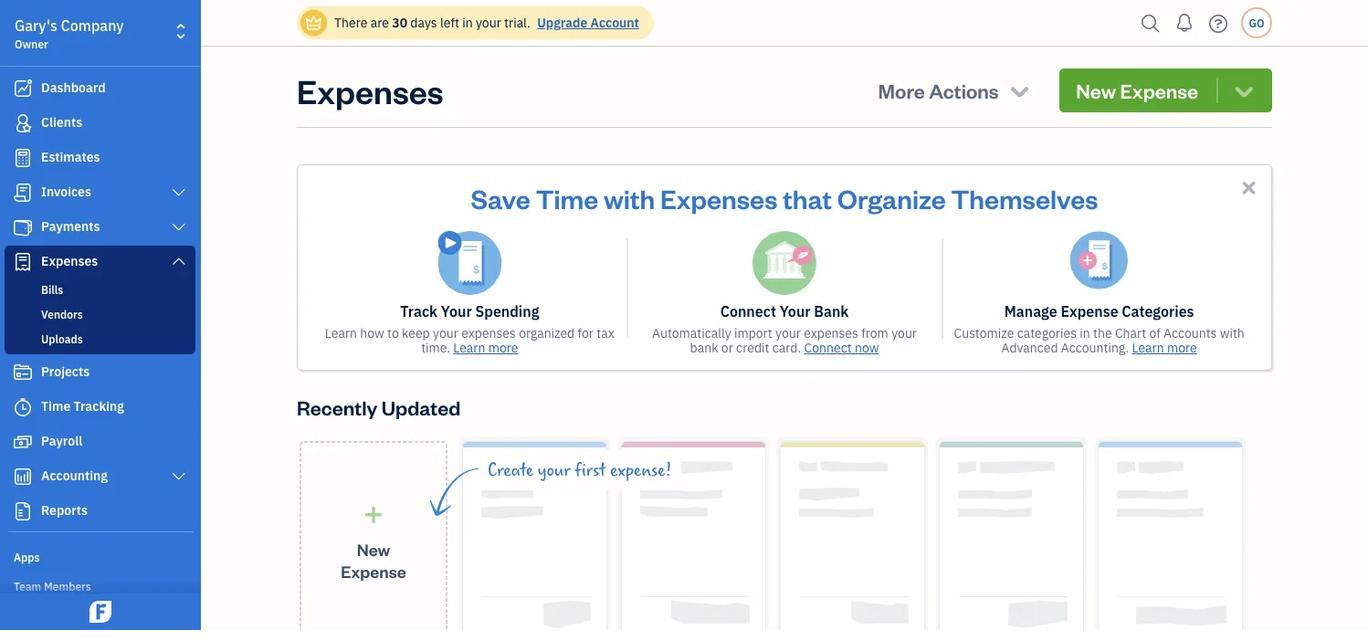 Task type: locate. For each thing, give the bounding box(es) containing it.
0 horizontal spatial learn more
[[454, 339, 519, 356]]

0 vertical spatial connect
[[721, 302, 777, 321]]

3 chevron large down image from the top
[[171, 254, 187, 269]]

connect your bank image
[[753, 231, 817, 295]]

chart image
[[12, 468, 34, 486]]

in right left
[[463, 14, 473, 31]]

1 vertical spatial with
[[1221, 325, 1245, 342]]

1 horizontal spatial learn
[[454, 339, 486, 356]]

apps link
[[5, 543, 196, 570]]

expense
[[1121, 77, 1199, 103], [1061, 302, 1119, 321], [341, 561, 406, 582]]

2 your from the left
[[780, 302, 811, 321]]

your for track
[[441, 302, 472, 321]]

2 more from the left
[[1168, 339, 1198, 356]]

expenses left that
[[661, 181, 778, 215]]

for
[[578, 325, 594, 342]]

team
[[14, 579, 41, 594]]

categories
[[1018, 325, 1077, 342]]

new expense down search icon
[[1077, 77, 1199, 103]]

recently updated
[[297, 394, 461, 420]]

account
[[591, 14, 639, 31]]

1 horizontal spatial new expense
[[1077, 77, 1199, 103]]

chevron large down image inside invoices link
[[171, 186, 187, 200]]

chevron large down image for expenses
[[171, 254, 187, 269]]

learn right the time.
[[454, 339, 486, 356]]

clients link
[[5, 107, 196, 140]]

track your spending
[[400, 302, 540, 321]]

your right keep
[[433, 325, 459, 342]]

0 vertical spatial new
[[1077, 77, 1117, 103]]

connect for connect now
[[805, 339, 852, 356]]

0 horizontal spatial in
[[463, 14, 473, 31]]

in inside customize categories in the chart of accounts with advanced accounting.
[[1080, 325, 1091, 342]]

new expense
[[1077, 77, 1199, 103], [341, 539, 406, 582]]

1 vertical spatial expenses
[[661, 181, 778, 215]]

expenses up bills
[[41, 253, 98, 270]]

tax
[[597, 325, 615, 342]]

vendors
[[41, 307, 83, 322]]

chevron large down image
[[171, 186, 187, 200], [171, 220, 187, 235], [171, 254, 187, 269], [171, 470, 187, 484]]

0 vertical spatial with
[[604, 181, 655, 215]]

dashboard link
[[5, 72, 196, 105]]

expense up the
[[1061, 302, 1119, 321]]

0 horizontal spatial expense
[[341, 561, 406, 582]]

recently
[[297, 394, 378, 420]]

1 horizontal spatial learn more
[[1133, 339, 1198, 356]]

0 horizontal spatial your
[[441, 302, 472, 321]]

new inside button
[[1077, 77, 1117, 103]]

1 horizontal spatial new
[[1077, 77, 1117, 103]]

your right from on the bottom right of page
[[892, 325, 917, 342]]

2 chevron large down image from the top
[[171, 220, 187, 235]]

time
[[536, 181, 599, 215], [41, 398, 71, 415]]

1 horizontal spatial in
[[1080, 325, 1091, 342]]

1 vertical spatial expense
[[1061, 302, 1119, 321]]

0 horizontal spatial more
[[489, 339, 519, 356]]

uploads link
[[8, 328, 192, 350]]

connect up import
[[721, 302, 777, 321]]

more actions button
[[862, 69, 1049, 112]]

2 expenses from the left
[[804, 325, 859, 342]]

4 chevron large down image from the top
[[171, 470, 187, 484]]

upgrade account link
[[534, 14, 639, 31]]

save
[[471, 181, 531, 215]]

more right the of
[[1168, 339, 1198, 356]]

0 vertical spatial new expense
[[1077, 77, 1199, 103]]

1 vertical spatial new
[[357, 539, 390, 560]]

that
[[783, 181, 833, 215]]

payments link
[[5, 211, 196, 244]]

expense down search icon
[[1121, 77, 1199, 103]]

1 chevron large down image from the top
[[171, 186, 187, 200]]

your inside learn how to keep your expenses organized for tax time.
[[433, 325, 459, 342]]

connect down bank
[[805, 339, 852, 356]]

your up automatically import your expenses from your bank or credit card.
[[780, 302, 811, 321]]

learn more down track your spending
[[454, 339, 519, 356]]

time inside main element
[[41, 398, 71, 415]]

more for categories
[[1168, 339, 1198, 356]]

time right save
[[536, 181, 599, 215]]

estimates
[[41, 148, 100, 165]]

projects
[[41, 363, 90, 380]]

more
[[489, 339, 519, 356], [1168, 339, 1198, 356]]

track your spending image
[[438, 231, 502, 295]]

estimates link
[[5, 142, 196, 175]]

how
[[360, 325, 384, 342]]

members
[[44, 579, 91, 594]]

connect your bank
[[721, 302, 849, 321]]

with
[[604, 181, 655, 215], [1221, 325, 1245, 342]]

learn more down "categories" at the right of the page
[[1133, 339, 1198, 356]]

more
[[879, 77, 926, 103]]

expenses
[[462, 325, 516, 342], [804, 325, 859, 342]]

your up learn how to keep your expenses organized for tax time.
[[441, 302, 472, 321]]

1 horizontal spatial time
[[536, 181, 599, 215]]

chart
[[1116, 325, 1147, 342]]

expenses down bank
[[804, 325, 859, 342]]

freshbooks image
[[86, 601, 115, 623]]

expense image
[[12, 253, 34, 271]]

1 horizontal spatial expenses
[[297, 69, 444, 112]]

card.
[[773, 339, 802, 356]]

your
[[476, 14, 501, 31], [433, 325, 459, 342], [776, 325, 801, 342], [892, 325, 917, 342], [538, 461, 571, 481]]

chevron large down image down estimates link
[[171, 186, 187, 200]]

2 horizontal spatial learn
[[1133, 339, 1165, 356]]

2 learn more from the left
[[1133, 339, 1198, 356]]

1 vertical spatial time
[[41, 398, 71, 415]]

organize
[[838, 181, 946, 215]]

chevron large down image up bills link
[[171, 254, 187, 269]]

expense down plus image
[[341, 561, 406, 582]]

learn left how
[[325, 325, 357, 342]]

first
[[575, 461, 606, 481]]

2 vertical spatial expenses
[[41, 253, 98, 270]]

your left trial.
[[476, 14, 501, 31]]

expense inside button
[[1121, 77, 1199, 103]]

1 expenses from the left
[[462, 325, 516, 342]]

payroll link
[[5, 426, 196, 459]]

0 vertical spatial expenses
[[297, 69, 444, 112]]

chevron large down image for payments
[[171, 220, 187, 235]]

learn more for categories
[[1133, 339, 1198, 356]]

crown image
[[304, 13, 323, 32]]

more actions
[[879, 77, 999, 103]]

automatically
[[652, 325, 732, 342]]

1 vertical spatial in
[[1080, 325, 1091, 342]]

chevron large down image down payroll "link"
[[171, 470, 187, 484]]

chevron large down image inside expenses link
[[171, 254, 187, 269]]

0 horizontal spatial with
[[604, 181, 655, 215]]

apps
[[14, 550, 40, 565]]

more down spending
[[489, 339, 519, 356]]

0 vertical spatial expense
[[1121, 77, 1199, 103]]

expenses inside automatically import your expenses from your bank or credit card.
[[804, 325, 859, 342]]

time tracking
[[41, 398, 124, 415]]

of
[[1150, 325, 1161, 342]]

0 horizontal spatial expenses
[[41, 253, 98, 270]]

0 vertical spatial time
[[536, 181, 599, 215]]

learn more
[[454, 339, 519, 356], [1133, 339, 1198, 356]]

company
[[61, 16, 124, 35]]

connect now
[[805, 339, 879, 356]]

1 horizontal spatial more
[[1168, 339, 1198, 356]]

0 horizontal spatial learn
[[325, 325, 357, 342]]

1 horizontal spatial connect
[[805, 339, 852, 356]]

1 horizontal spatial with
[[1221, 325, 1245, 342]]

chevron large down image inside accounting link
[[171, 470, 187, 484]]

learn down "categories" at the right of the page
[[1133, 339, 1165, 356]]

1 your from the left
[[441, 302, 472, 321]]

manage expense categories image
[[1071, 231, 1129, 290]]

1 learn more from the left
[[454, 339, 519, 356]]

2 vertical spatial expense
[[341, 561, 406, 582]]

expenses
[[297, 69, 444, 112], [661, 181, 778, 215], [41, 253, 98, 270]]

in
[[463, 14, 473, 31], [1080, 325, 1091, 342]]

new right chevrondown image in the right of the page
[[1077, 77, 1117, 103]]

1 horizontal spatial expense
[[1061, 302, 1119, 321]]

expenses down are
[[297, 69, 444, 112]]

customize categories in the chart of accounts with advanced accounting.
[[954, 325, 1245, 356]]

credit
[[737, 339, 770, 356]]

left
[[440, 14, 460, 31]]

1 horizontal spatial your
[[780, 302, 811, 321]]

learn for manage expense categories
[[1133, 339, 1165, 356]]

to
[[388, 325, 399, 342]]

new down plus image
[[357, 539, 390, 560]]

in left the
[[1080, 325, 1091, 342]]

1 more from the left
[[489, 339, 519, 356]]

projects link
[[5, 356, 196, 389]]

1 vertical spatial connect
[[805, 339, 852, 356]]

0 horizontal spatial connect
[[721, 302, 777, 321]]

now
[[855, 339, 879, 356]]

new expense down plus image
[[341, 539, 406, 582]]

expense!
[[610, 461, 672, 481]]

team members link
[[5, 572, 196, 599]]

time right timer image on the left of the page
[[41, 398, 71, 415]]

chevron large down image inside payments link
[[171, 220, 187, 235]]

1 horizontal spatial expenses
[[804, 325, 859, 342]]

updated
[[382, 394, 461, 420]]

expenses down spending
[[462, 325, 516, 342]]

0 horizontal spatial expenses
[[462, 325, 516, 342]]

learn for track your spending
[[454, 339, 486, 356]]

time tracking link
[[5, 391, 196, 424]]

keep
[[402, 325, 430, 342]]

chevron large down image up expenses link
[[171, 220, 187, 235]]

categories
[[1122, 302, 1195, 321]]

1 vertical spatial new expense
[[341, 539, 406, 582]]

2 horizontal spatial expense
[[1121, 77, 1199, 103]]

0 horizontal spatial time
[[41, 398, 71, 415]]



Task type: vqa. For each thing, say whether or not it's contained in the screenshot.
For
yes



Task type: describe. For each thing, give the bounding box(es) containing it.
learn how to keep your expenses organized for tax time.
[[325, 325, 615, 356]]

spending
[[476, 302, 540, 321]]

learn inside learn how to keep your expenses organized for tax time.
[[325, 325, 357, 342]]

create
[[488, 461, 534, 481]]

with inside customize categories in the chart of accounts with advanced accounting.
[[1221, 325, 1245, 342]]

your down connect your bank on the right
[[776, 325, 801, 342]]

expenses link
[[5, 246, 196, 279]]

plus image
[[363, 506, 384, 524]]

or
[[722, 339, 734, 356]]

manage expense categories
[[1005, 302, 1195, 321]]

time.
[[421, 339, 450, 356]]

days
[[411, 14, 437, 31]]

themselves
[[952, 181, 1099, 215]]

accounting.
[[1062, 339, 1130, 356]]

accounting
[[41, 467, 108, 484]]

bank
[[690, 339, 719, 356]]

vendors link
[[8, 303, 192, 325]]

bills link
[[8, 279, 192, 301]]

more for spending
[[489, 339, 519, 356]]

there
[[334, 14, 368, 31]]

connect for connect your bank
[[721, 302, 777, 321]]

clients
[[41, 114, 82, 131]]

chevrondown image
[[1008, 78, 1033, 103]]

actions
[[929, 77, 999, 103]]

dashboard
[[41, 79, 106, 96]]

payroll
[[41, 433, 82, 450]]

chevron large down image for accounting
[[171, 470, 187, 484]]

your left the first
[[538, 461, 571, 481]]

reports
[[41, 502, 88, 519]]

tracking
[[74, 398, 124, 415]]

track
[[400, 302, 438, 321]]

new expense inside new expense button
[[1077, 77, 1199, 103]]

new expense button
[[1060, 69, 1273, 112]]

new expense link
[[300, 441, 448, 631]]

expenses inside main element
[[41, 253, 98, 270]]

timer image
[[12, 398, 34, 417]]

owner
[[15, 37, 48, 51]]

the
[[1094, 325, 1113, 342]]

advanced
[[1002, 339, 1059, 356]]

dashboard image
[[12, 80, 34, 98]]

report image
[[12, 503, 34, 521]]

learn more for spending
[[454, 339, 519, 356]]

money image
[[12, 433, 34, 451]]

2 horizontal spatial expenses
[[661, 181, 778, 215]]

payments
[[41, 218, 100, 235]]

chevrondown image
[[1232, 78, 1257, 103]]

invoices
[[41, 183, 91, 200]]

your for connect
[[780, 302, 811, 321]]

new expense button
[[1060, 69, 1273, 112]]

close image
[[1239, 177, 1260, 198]]

expense for the 'manage expense categories' image at the right top of page
[[1061, 302, 1119, 321]]

from
[[862, 325, 889, 342]]

0 horizontal spatial new
[[357, 539, 390, 560]]

create your first expense!
[[488, 461, 672, 481]]

team members
[[14, 579, 91, 594]]

chevron large down image for invoices
[[171, 186, 187, 200]]

accounts
[[1164, 325, 1218, 342]]

accounting link
[[5, 461, 196, 493]]

estimate image
[[12, 149, 34, 167]]

go to help image
[[1204, 10, 1234, 37]]

main element
[[0, 0, 247, 631]]

save time with expenses that organize themselves
[[471, 181, 1099, 215]]

there are 30 days left in your trial. upgrade account
[[334, 14, 639, 31]]

gary's
[[15, 16, 57, 35]]

bills
[[41, 282, 63, 297]]

organized
[[519, 325, 575, 342]]

trial.
[[504, 14, 531, 31]]

manage
[[1005, 302, 1058, 321]]

0 vertical spatial in
[[463, 14, 473, 31]]

expense for plus image
[[341, 561, 406, 582]]

30
[[392, 14, 408, 31]]

payment image
[[12, 218, 34, 237]]

bank
[[815, 302, 849, 321]]

customize
[[954, 325, 1015, 342]]

client image
[[12, 114, 34, 133]]

go button
[[1242, 7, 1273, 38]]

are
[[371, 14, 389, 31]]

reports link
[[5, 495, 196, 528]]

upgrade
[[537, 14, 588, 31]]

project image
[[12, 364, 34, 382]]

0 horizontal spatial new expense
[[341, 539, 406, 582]]

go
[[1250, 16, 1265, 30]]

invoice image
[[12, 184, 34, 202]]

expenses inside learn how to keep your expenses organized for tax time.
[[462, 325, 516, 342]]

automatically import your expenses from your bank or credit card.
[[652, 325, 917, 356]]

search image
[[1137, 10, 1166, 37]]

invoices link
[[5, 176, 196, 209]]

notifications image
[[1171, 5, 1200, 41]]

uploads
[[41, 332, 83, 346]]

import
[[735, 325, 773, 342]]

gary's company owner
[[15, 16, 124, 51]]



